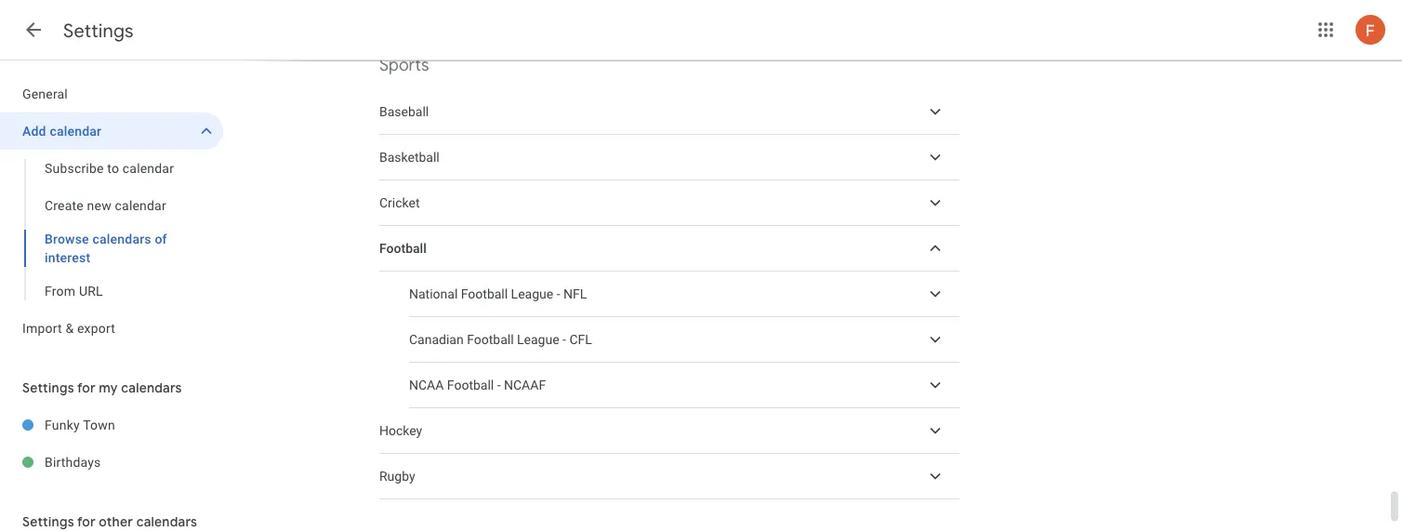 Task type: locate. For each thing, give the bounding box(es) containing it.
sports
[[380, 54, 429, 76]]

- for nfl
[[557, 286, 561, 302]]

nfl
[[564, 286, 587, 302]]

2 vertical spatial calendars
[[136, 514, 197, 530]]

group
[[0, 150, 223, 310]]

canadian football league - cfl
[[409, 332, 592, 347]]

league inside 'national football league - nfl' tree item
[[511, 286, 554, 302]]

settings heading
[[63, 19, 134, 42]]

calendars right other
[[136, 514, 197, 530]]

for
[[77, 380, 96, 396], [77, 514, 96, 530]]

1 vertical spatial league
[[517, 332, 560, 347]]

football down national football league - nfl
[[467, 332, 514, 347]]

0 vertical spatial settings
[[63, 19, 134, 42]]

national football league - nfl
[[409, 286, 587, 302]]

- left 'cfl'
[[563, 332, 566, 347]]

football right ncaa
[[447, 377, 494, 393]]

subscribe
[[45, 160, 104, 176]]

football down cricket
[[380, 241, 427, 256]]

2 for from the top
[[77, 514, 96, 530]]

browse calendars of interest
[[45, 231, 167, 265]]

tree
[[0, 75, 223, 347]]

football for ncaa
[[447, 377, 494, 393]]

calendars down create new calendar on the top
[[93, 231, 151, 247]]

football up canadian football league - cfl
[[461, 286, 508, 302]]

calendar right to
[[123, 160, 174, 176]]

football
[[380, 241, 427, 256], [461, 286, 508, 302], [467, 332, 514, 347], [447, 377, 494, 393]]

calendars right 'my'
[[121, 380, 182, 396]]

1 vertical spatial settings
[[22, 380, 74, 396]]

settings down birthdays
[[22, 514, 74, 530]]

0 vertical spatial -
[[557, 286, 561, 302]]

- for cfl
[[563, 332, 566, 347]]

calendars for other
[[136, 514, 197, 530]]

1 vertical spatial -
[[563, 332, 566, 347]]

of
[[155, 231, 167, 247]]

for left 'my'
[[77, 380, 96, 396]]

calendars for my
[[121, 380, 182, 396]]

cfl
[[570, 332, 592, 347]]

from
[[45, 283, 76, 299]]

league left 'cfl'
[[517, 332, 560, 347]]

league
[[511, 286, 554, 302], [517, 332, 560, 347]]

settings right go back icon
[[63, 19, 134, 42]]

2 vertical spatial calendar
[[115, 198, 166, 213]]

from url
[[45, 283, 103, 299]]

baseball tree item
[[380, 89, 960, 135]]

for left other
[[77, 514, 96, 530]]

calendar
[[50, 123, 102, 139], [123, 160, 174, 176], [115, 198, 166, 213]]

-
[[557, 286, 561, 302], [563, 332, 566, 347], [497, 377, 501, 393]]

1 horizontal spatial -
[[557, 286, 561, 302]]

rugby
[[380, 469, 415, 484]]

1 for from the top
[[77, 380, 96, 396]]

- left nfl
[[557, 286, 561, 302]]

new
[[87, 198, 112, 213]]

rugby tree item
[[380, 454, 960, 500]]

settings up funky
[[22, 380, 74, 396]]

0 vertical spatial calendar
[[50, 123, 102, 139]]

calendar up "of"
[[115, 198, 166, 213]]

1 vertical spatial calendar
[[123, 160, 174, 176]]

football for canadian
[[467, 332, 514, 347]]

0 vertical spatial calendars
[[93, 231, 151, 247]]

birthdays link
[[45, 444, 223, 481]]

add calendar
[[22, 123, 102, 139]]

league inside the canadian football league - cfl tree item
[[517, 332, 560, 347]]

&
[[66, 320, 74, 336]]

hockey tree item
[[380, 408, 960, 454]]

calendar up subscribe
[[50, 123, 102, 139]]

baseball
[[380, 104, 429, 119]]

- left ncaaf
[[497, 377, 501, 393]]

settings for my calendars
[[22, 380, 182, 396]]

2 vertical spatial settings
[[22, 514, 74, 530]]

0 vertical spatial for
[[77, 380, 96, 396]]

2 vertical spatial -
[[497, 377, 501, 393]]

cricket tree item
[[380, 180, 960, 226]]

town
[[83, 417, 115, 433]]

group containing subscribe to calendar
[[0, 150, 223, 310]]

league left nfl
[[511, 286, 554, 302]]

subscribe to calendar
[[45, 160, 174, 176]]

cricket
[[380, 195, 420, 210]]

football for national
[[461, 286, 508, 302]]

1 vertical spatial for
[[77, 514, 96, 530]]

ncaa
[[409, 377, 444, 393]]

calendars
[[93, 231, 151, 247], [121, 380, 182, 396], [136, 514, 197, 530]]

1 vertical spatial calendars
[[121, 380, 182, 396]]

2 horizontal spatial -
[[563, 332, 566, 347]]

0 vertical spatial league
[[511, 286, 554, 302]]

settings
[[63, 19, 134, 42], [22, 380, 74, 396], [22, 514, 74, 530]]



Task type: describe. For each thing, give the bounding box(es) containing it.
create new calendar
[[45, 198, 166, 213]]

national football league - nfl tree item
[[409, 272, 960, 317]]

league for nfl
[[511, 286, 554, 302]]

my
[[99, 380, 118, 396]]

create
[[45, 198, 84, 213]]

browse
[[45, 231, 89, 247]]

add calendar tree item
[[0, 113, 223, 150]]

for for my
[[77, 380, 96, 396]]

calendar for subscribe to calendar
[[123, 160, 174, 176]]

settings for other calendars
[[22, 514, 197, 530]]

canadian football league - cfl tree item
[[409, 317, 960, 363]]

import & export
[[22, 320, 115, 336]]

settings for settings for my calendars
[[22, 380, 74, 396]]

calendar inside tree item
[[50, 123, 102, 139]]

football tree item
[[380, 226, 960, 272]]

funky town tree item
[[0, 407, 223, 444]]

basketball
[[380, 150, 440, 165]]

interest
[[45, 250, 91, 265]]

url
[[79, 283, 103, 299]]

ncaa football - ncaaf tree item
[[409, 363, 960, 408]]

ncaa football - ncaaf
[[409, 377, 546, 393]]

0 horizontal spatial -
[[497, 377, 501, 393]]

for for other
[[77, 514, 96, 530]]

ncaaf
[[504, 377, 546, 393]]

funky town
[[45, 417, 115, 433]]

canadian
[[409, 332, 464, 347]]

league for cfl
[[517, 332, 560, 347]]

national
[[409, 286, 458, 302]]

calendars inside browse calendars of interest
[[93, 231, 151, 247]]

general
[[22, 86, 68, 101]]

birthdays
[[45, 454, 101, 470]]

other
[[99, 514, 133, 530]]

settings for my calendars tree
[[0, 407, 223, 481]]

import
[[22, 320, 62, 336]]

export
[[77, 320, 115, 336]]

hockey
[[380, 423, 423, 438]]

basketball tree item
[[380, 135, 960, 180]]

settings for settings
[[63, 19, 134, 42]]

to
[[107, 160, 119, 176]]

tree containing general
[[0, 75, 223, 347]]

settings for settings for other calendars
[[22, 514, 74, 530]]

go back image
[[22, 19, 45, 41]]

calendar for create new calendar
[[115, 198, 166, 213]]

add
[[22, 123, 46, 139]]

birthdays tree item
[[0, 444, 223, 481]]

funky
[[45, 417, 80, 433]]



Task type: vqa. For each thing, say whether or not it's contained in the screenshot.
Basketball
yes



